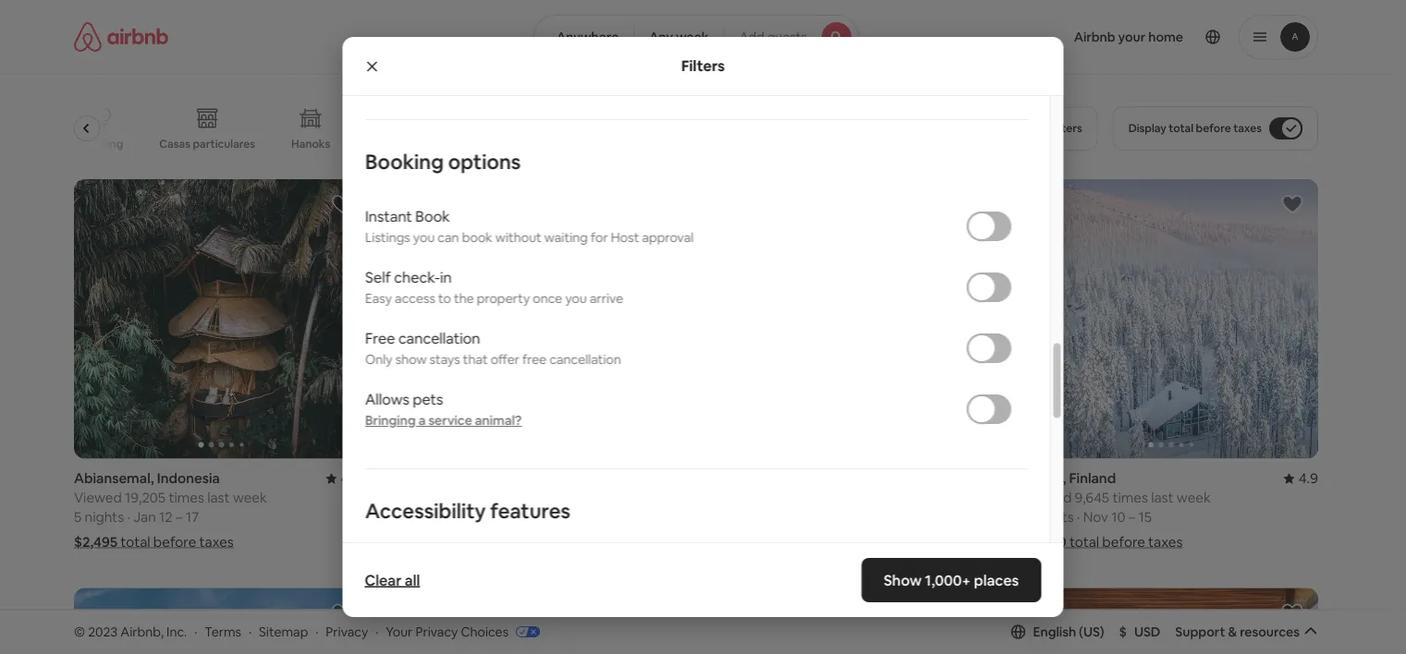 Task type: locate. For each thing, give the bounding box(es) containing it.
1 horizontal spatial cancellation
[[549, 352, 621, 368]]

before right "display"
[[1196, 121, 1232, 136]]

terms · sitemap · privacy
[[205, 624, 368, 641]]

arrive
[[590, 291, 623, 307]]

you right once
[[565, 291, 587, 307]]

only
[[365, 352, 392, 368]]

· left jan
[[127, 509, 130, 527]]

options
[[448, 149, 521, 175]]

clear all button
[[356, 562, 429, 599]]

3 times from the left
[[1113, 489, 1149, 507]]

show
[[654, 543, 687, 559], [884, 571, 923, 590]]

·
[[127, 509, 130, 527], [444, 509, 447, 527], [1077, 509, 1081, 527], [194, 624, 197, 641], [249, 624, 252, 641], [316, 624, 319, 641], [376, 624, 379, 641]]

last
[[207, 489, 230, 507], [518, 489, 541, 507], [1152, 489, 1174, 507]]

· right inc.
[[194, 624, 197, 641]]

usd
[[1135, 624, 1161, 641]]

viewed left 3,907
[[391, 489, 439, 507]]

english
[[1034, 624, 1077, 641]]

1 vertical spatial you
[[565, 291, 587, 307]]

before down 10
[[1103, 534, 1146, 552]]

– left 17
[[176, 509, 183, 527]]

choices
[[461, 624, 509, 641]]

0 horizontal spatial cancellation
[[398, 329, 480, 348]]

you down book on the left top of page
[[413, 230, 435, 246]]

nov left 1
[[450, 509, 475, 527]]

2 horizontal spatial –
[[1129, 509, 1136, 527]]

indonesia
[[157, 470, 220, 488]]

– inside abiansemal, indonesia viewed 19,205 times last week 5 nights · jan 12 – 17 $2,495 total before taxes
[[176, 509, 183, 527]]

privacy link
[[326, 624, 368, 641]]

display total before taxes button
[[1113, 106, 1319, 151]]

1 – from the left
[[176, 509, 183, 527]]

4.85 out of 5 average rating image
[[326, 470, 369, 488]]

1 privacy from the left
[[326, 624, 368, 641]]

pets
[[412, 390, 443, 409]]

any week
[[650, 29, 709, 45]]

2 horizontal spatial times
[[1113, 489, 1149, 507]]

before down 1
[[469, 534, 512, 552]]

support & resources
[[1176, 624, 1300, 641]]

week inside the viewed 3,907 times last week 5 nights · nov 1 – 6 $1,889 total before taxes
[[544, 489, 578, 507]]

0 horizontal spatial privacy
[[326, 624, 368, 641]]

nights up "$1,889"
[[401, 509, 441, 527]]

0 horizontal spatial last
[[207, 489, 230, 507]]

before inside button
[[1196, 121, 1232, 136]]

group
[[343, 0, 1050, 120], [74, 92, 1002, 165], [74, 179, 369, 459], [391, 179, 685, 459], [708, 179, 1002, 459], [1024, 179, 1319, 459], [74, 589, 369, 655], [391, 589, 685, 655], [708, 589, 1002, 655], [1024, 589, 1319, 655]]

(us)
[[1079, 624, 1105, 641]]

1 horizontal spatial 5
[[391, 509, 398, 527]]

total right "display"
[[1169, 121, 1194, 136]]

show 1,000+ places
[[884, 571, 1020, 590]]

5 inside abiansemal, indonesia viewed 19,205 times last week 5 nights · jan 12 – 17 $2,495 total before taxes
[[74, 509, 82, 527]]

nov down the 9,645
[[1084, 509, 1109, 527]]

· down 3,907
[[444, 509, 447, 527]]

1 horizontal spatial times
[[479, 489, 515, 507]]

9,645
[[1075, 489, 1110, 507]]

0 vertical spatial show
[[654, 543, 687, 559]]

add to wishlist: abiansemal, indonesia image
[[332, 193, 354, 216]]

support & resources button
[[1176, 624, 1319, 641]]

4.85
[[341, 470, 369, 488]]

show
[[395, 352, 426, 368]]

privacy
[[326, 624, 368, 641], [416, 624, 458, 641]]

0 horizontal spatial viewed
[[74, 489, 122, 507]]

property
[[477, 291, 530, 307]]

0 horizontal spatial nights
[[85, 509, 124, 527]]

week
[[676, 29, 709, 45], [233, 489, 267, 507], [544, 489, 578, 507], [1177, 489, 1211, 507]]

viewed down kittilä, at right
[[1024, 489, 1072, 507]]

anywhere button
[[534, 15, 635, 59]]

5
[[74, 509, 82, 527], [391, 509, 398, 527], [1024, 509, 1032, 527]]

0 vertical spatial you
[[413, 230, 435, 246]]

nights up $2,495
[[85, 509, 124, 527]]

1 viewed from the left
[[74, 489, 122, 507]]

total inside the viewed 3,907 times last week 5 nights · nov 1 – 6 $1,889 total before taxes
[[436, 534, 466, 552]]

before inside kittilä, finland viewed 9,645 times last week 5 nights · nov 10 – 15 $1,060 total before taxes
[[1103, 534, 1146, 552]]

0 horizontal spatial nov
[[450, 509, 475, 527]]

casas particulares
[[160, 137, 256, 151]]

2 nights from the left
[[401, 509, 441, 527]]

2 viewed from the left
[[391, 489, 439, 507]]

times inside abiansemal, indonesia viewed 19,205 times last week 5 nights · jan 12 – 17 $2,495 total before taxes
[[169, 489, 204, 507]]

17
[[186, 509, 199, 527]]

1 horizontal spatial –
[[487, 509, 494, 527]]

2 horizontal spatial viewed
[[1024, 489, 1072, 507]]

english (us)
[[1034, 624, 1105, 641]]

abiansemal, indonesia viewed 19,205 times last week 5 nights · jan 12 – 17 $2,495 total before taxes
[[74, 470, 267, 552]]

3 nights from the left
[[1035, 509, 1074, 527]]

1 horizontal spatial viewed
[[391, 489, 439, 507]]

total inside button
[[1169, 121, 1194, 136]]

sitemap link
[[259, 624, 308, 641]]

1 horizontal spatial last
[[518, 489, 541, 507]]

1 last from the left
[[207, 489, 230, 507]]

privacy right the your
[[416, 624, 458, 641]]

booking
[[365, 149, 444, 175]]

support
[[1176, 624, 1226, 641]]

· left privacy link
[[316, 624, 319, 641]]

nights inside abiansemal, indonesia viewed 19,205 times last week 5 nights · jan 12 – 17 $2,495 total before taxes
[[85, 509, 124, 527]]

None search field
[[534, 15, 859, 59]]

add to wishlist: tulbagh, south africa image
[[965, 603, 987, 625]]

1 horizontal spatial nov
[[1084, 509, 1109, 527]]

viewed
[[74, 489, 122, 507], [391, 489, 439, 507], [1024, 489, 1072, 507]]

· inside the viewed 3,907 times last week 5 nights · nov 1 – 6 $1,889 total before taxes
[[444, 509, 447, 527]]

total down accessibility features at the bottom of page
[[436, 534, 466, 552]]

taxes inside button
[[1234, 121, 1263, 136]]

cancellation right free
[[549, 352, 621, 368]]

nov inside the viewed 3,907 times last week 5 nights · nov 1 – 6 $1,889 total before taxes
[[450, 509, 475, 527]]

before down 12 at left
[[153, 534, 196, 552]]

total inside abiansemal, indonesia viewed 19,205 times last week 5 nights · jan 12 – 17 $2,495 total before taxes
[[121, 534, 150, 552]]

5 for viewed 19,205 times last week
[[74, 509, 82, 527]]

–
[[176, 509, 183, 527], [487, 509, 494, 527], [1129, 509, 1136, 527]]

viewed inside kittilä, finland viewed 9,645 times last week 5 nights · nov 10 – 15 $1,060 total before taxes
[[1024, 489, 1072, 507]]

allows pets bringing a service animal?
[[365, 390, 522, 429]]

before inside abiansemal, indonesia viewed 19,205 times last week 5 nights · jan 12 – 17 $2,495 total before taxes
[[153, 534, 196, 552]]

show inside show map "button"
[[654, 543, 687, 559]]

1 5 from the left
[[74, 509, 82, 527]]

times down indonesia
[[169, 489, 204, 507]]

1 horizontal spatial nights
[[401, 509, 441, 527]]

add to wishlist: stege, denmark image
[[332, 603, 354, 625]]

0 horizontal spatial 5
[[74, 509, 82, 527]]

1 horizontal spatial show
[[884, 571, 923, 590]]

instant
[[365, 207, 412, 226]]

show left map
[[654, 543, 687, 559]]

· inside kittilä, finland viewed 9,645 times last week 5 nights · nov 10 – 15 $1,060 total before taxes
[[1077, 509, 1081, 527]]

total right "$4,780"
[[754, 534, 784, 552]]

· right terms
[[249, 624, 252, 641]]

5 for viewed 9,645 times last week
[[1024, 509, 1032, 527]]

self
[[365, 268, 391, 287]]

nights inside kittilä, finland viewed 9,645 times last week 5 nights · nov 10 – 15 $1,060 total before taxes
[[1035, 509, 1074, 527]]

your privacy choices
[[386, 624, 509, 641]]

total inside kittilä, finland viewed 9,645 times last week 5 nights · nov 10 – 15 $1,060 total before taxes
[[1070, 534, 1100, 552]]

1
[[478, 509, 484, 527]]

resources
[[1240, 624, 1300, 641]]

3 5 from the left
[[1024, 509, 1032, 527]]

3 – from the left
[[1129, 509, 1136, 527]]

you inside instant book listings you can book without waiting for host approval
[[413, 230, 435, 246]]

0 horizontal spatial times
[[169, 489, 204, 507]]

check-
[[394, 268, 440, 287]]

2 last from the left
[[518, 489, 541, 507]]

2 horizontal spatial 5
[[1024, 509, 1032, 527]]

· down the 9,645
[[1077, 509, 1081, 527]]

cancellation
[[398, 329, 480, 348], [549, 352, 621, 368]]

5 inside kittilä, finland viewed 9,645 times last week 5 nights · nov 10 – 15 $1,060 total before taxes
[[1024, 509, 1032, 527]]

times inside the viewed 3,907 times last week 5 nights · nov 1 – 6 $1,889 total before taxes
[[479, 489, 515, 507]]

total down jan
[[121, 534, 150, 552]]

add guests button
[[724, 15, 859, 59]]

none search field containing anywhere
[[534, 15, 859, 59]]

5 up $1,060
[[1024, 509, 1032, 527]]

offer
[[490, 352, 519, 368]]

3 last from the left
[[1152, 489, 1174, 507]]

5 up $2,495
[[74, 509, 82, 527]]

last inside kittilä, finland viewed 9,645 times last week 5 nights · nov 10 – 15 $1,060 total before taxes
[[1152, 489, 1174, 507]]

times up the 6
[[479, 489, 515, 507]]

0 horizontal spatial you
[[413, 230, 435, 246]]

nov
[[450, 509, 475, 527], [1084, 509, 1109, 527]]

0 horizontal spatial show
[[654, 543, 687, 559]]

©
[[74, 624, 85, 641]]

19,205
[[125, 489, 166, 507]]

2 privacy from the left
[[416, 624, 458, 641]]

free cancellation only show stays that offer free cancellation
[[365, 329, 621, 368]]

anywhere
[[557, 29, 619, 45]]

0 horizontal spatial –
[[176, 509, 183, 527]]

animal?
[[475, 413, 522, 429]]

bringing
[[365, 413, 415, 429]]

show left 1,000+
[[884, 571, 923, 590]]

2 horizontal spatial nights
[[1035, 509, 1074, 527]]

5 up "$1,889"
[[391, 509, 398, 527]]

last inside abiansemal, indonesia viewed 19,205 times last week 5 nights · jan 12 – 17 $2,495 total before taxes
[[207, 489, 230, 507]]

1 times from the left
[[169, 489, 204, 507]]

cancellation up stays
[[398, 329, 480, 348]]

2 times from the left
[[479, 489, 515, 507]]

– left 15
[[1129, 509, 1136, 527]]

english (us) button
[[1011, 624, 1105, 641]]

– right 1
[[487, 509, 494, 527]]

total right $1,060
[[1070, 534, 1100, 552]]

2 – from the left
[[487, 509, 494, 527]]

– inside kittilä, finland viewed 9,645 times last week 5 nights · nov 10 – 15 $1,060 total before taxes
[[1129, 509, 1136, 527]]

2 nov from the left
[[1084, 509, 1109, 527]]

1 nights from the left
[[85, 509, 124, 527]]

show map button
[[635, 529, 758, 573]]

1 vertical spatial show
[[884, 571, 923, 590]]

viewed inside abiansemal, indonesia viewed 19,205 times last week 5 nights · jan 12 – 17 $2,495 total before taxes
[[74, 489, 122, 507]]

add to wishlist: calaca, philippines image
[[1282, 603, 1304, 625]]

3,907
[[442, 489, 476, 507]]

1 nov from the left
[[450, 509, 475, 527]]

taxes
[[1234, 121, 1263, 136], [199, 534, 234, 552], [515, 534, 549, 552], [833, 534, 867, 552], [1149, 534, 1183, 552]]

nights up $1,060
[[1035, 509, 1074, 527]]

listings
[[365, 230, 410, 246]]

privacy left the your
[[326, 624, 368, 641]]

add
[[740, 29, 765, 45]]

week inside button
[[676, 29, 709, 45]]

0 vertical spatial cancellation
[[398, 329, 480, 348]]

times inside kittilä, finland viewed 9,645 times last week 5 nights · nov 10 – 15 $1,060 total before taxes
[[1113, 489, 1149, 507]]

that
[[463, 352, 488, 368]]

2 5 from the left
[[391, 509, 398, 527]]

3 viewed from the left
[[1024, 489, 1072, 507]]

places
[[975, 571, 1020, 590]]

1 horizontal spatial you
[[565, 291, 587, 307]]

1 horizontal spatial privacy
[[416, 624, 458, 641]]

times for abiansemal,
[[169, 489, 204, 507]]

$1,060
[[1024, 534, 1067, 552]]

2 horizontal spatial last
[[1152, 489, 1174, 507]]

features
[[490, 498, 570, 525]]

show for show 1,000+ places
[[884, 571, 923, 590]]

viewed down abiansemal,
[[74, 489, 122, 507]]

times up 10
[[1113, 489, 1149, 507]]

week inside kittilä, finland viewed 9,645 times last week 5 nights · nov 10 – 15 $1,060 total before taxes
[[1177, 489, 1211, 507]]

group inside the filters dialog
[[343, 0, 1050, 120]]

show inside show 1,000+ places link
[[884, 571, 923, 590]]



Task type: vqa. For each thing, say whether or not it's contained in the screenshot.
the – in Kittilä, Finland Viewed 9,645 times last week 5 nights · Nov 10 – 15 $1,060 total before taxes
yes



Task type: describe. For each thing, give the bounding box(es) containing it.
map
[[690, 543, 717, 559]]

bringing a service animal? button
[[365, 413, 522, 429]]

$4,780 total before taxes
[[708, 534, 867, 552]]

· left the your
[[376, 624, 379, 641]]

guests
[[768, 29, 808, 45]]

© 2023 airbnb, inc. ·
[[74, 624, 197, 641]]

show 1,000+ places link
[[862, 559, 1042, 603]]

access
[[395, 291, 435, 307]]

for
[[591, 230, 608, 246]]

host
[[611, 230, 639, 246]]

book
[[462, 230, 492, 246]]

$2,495
[[74, 534, 118, 552]]

times for kittilä,
[[1113, 489, 1149, 507]]

nights inside the viewed 3,907 times last week 5 nights · nov 1 – 6 $1,889 total before taxes
[[401, 509, 441, 527]]

display total before taxes
[[1129, 121, 1263, 136]]

book
[[415, 207, 450, 226]]

– for kittilä,
[[1129, 509, 1136, 527]]

$4,780
[[708, 534, 751, 552]]

approval
[[642, 230, 694, 246]]

10
[[1112, 509, 1126, 527]]

free
[[365, 329, 395, 348]]

add to wishlist: kittilä, finland image
[[1282, 193, 1304, 216]]

last for kittilä, finland
[[1152, 489, 1174, 507]]

$1,889
[[391, 534, 433, 552]]

$ usd
[[1120, 624, 1161, 641]]

clear all
[[365, 571, 420, 590]]

last for abiansemal, indonesia
[[207, 489, 230, 507]]

any week button
[[634, 15, 725, 59]]

you inside self check-in easy access to the property once you arrive
[[565, 291, 587, 307]]

inc.
[[167, 624, 187, 641]]

12
[[159, 509, 173, 527]]

5 inside the viewed 3,907 times last week 5 nights · nov 1 – 6 $1,889 total before taxes
[[391, 509, 398, 527]]

filters
[[682, 56, 725, 75]]

nights for $1,060
[[1035, 509, 1074, 527]]

your
[[386, 624, 413, 641]]

2023
[[88, 624, 118, 641]]

display
[[1129, 121, 1167, 136]]

accessibility features
[[365, 498, 570, 525]]

15
[[1139, 509, 1153, 527]]

kittilä,
[[1024, 470, 1067, 488]]

terms
[[205, 624, 241, 641]]

last inside the viewed 3,907 times last week 5 nights · nov 1 – 6 $1,889 total before taxes
[[518, 489, 541, 507]]

filters dialog
[[343, 0, 1064, 655]]

waiting
[[544, 230, 588, 246]]

abiansemal,
[[74, 470, 154, 488]]

before inside the viewed 3,907 times last week 5 nights · nov 1 – 6 $1,889 total before taxes
[[469, 534, 512, 552]]

stays
[[429, 352, 460, 368]]

service
[[428, 413, 472, 429]]

4.9 out of 5 average rating image
[[1284, 470, 1319, 488]]

viewed for viewed 9,645 times last week
[[1024, 489, 1072, 507]]

taxes inside the viewed 3,907 times last week 5 nights · nov 1 – 6 $1,889 total before taxes
[[515, 534, 549, 552]]

group containing casas particulares
[[74, 92, 1002, 165]]

4.9
[[1299, 470, 1319, 488]]

taxes inside kittilä, finland viewed 9,645 times last week 5 nights · nov 10 – 15 $1,060 total before taxes
[[1149, 534, 1183, 552]]

– inside the viewed 3,907 times last week 5 nights · nov 1 – 6 $1,889 total before taxes
[[487, 509, 494, 527]]

once
[[533, 291, 562, 307]]

any
[[650, 29, 674, 45]]

add to wishlist: uvita, osa , costa rica image
[[965, 193, 987, 216]]

show for show map
[[654, 543, 687, 559]]

accessibility
[[365, 498, 486, 525]]

add guests
[[740, 29, 808, 45]]

in
[[440, 268, 452, 287]]

6
[[497, 509, 505, 527]]

viewed inside the viewed 3,907 times last week 5 nights · nov 1 – 6 $1,889 total before taxes
[[391, 489, 439, 507]]

sitemap
[[259, 624, 308, 641]]

golfing
[[85, 137, 124, 151]]

your privacy choices link
[[386, 624, 540, 642]]

&
[[1229, 624, 1238, 641]]

taxes inside abiansemal, indonesia viewed 19,205 times last week 5 nights · jan 12 – 17 $2,495 total before taxes
[[199, 534, 234, 552]]

free
[[522, 352, 546, 368]]

self check-in easy access to the property once you arrive
[[365, 268, 623, 307]]

all
[[405, 571, 420, 590]]

kittilä, finland viewed 9,645 times last week 5 nights · nov 10 – 15 $1,060 total before taxes
[[1024, 470, 1211, 552]]

before right "$4,780"
[[787, 534, 830, 552]]

$
[[1120, 624, 1127, 641]]

· inside abiansemal, indonesia viewed 19,205 times last week 5 nights · jan 12 – 17 $2,495 total before taxes
[[127, 509, 130, 527]]

week inside abiansemal, indonesia viewed 19,205 times last week 5 nights · jan 12 – 17 $2,495 total before taxes
[[233, 489, 267, 507]]

1 vertical spatial cancellation
[[549, 352, 621, 368]]

viewed 3,907 times last week 5 nights · nov 1 – 6 $1,889 total before taxes
[[391, 489, 578, 552]]

a
[[418, 413, 425, 429]]

clear
[[365, 571, 402, 590]]

nov inside kittilä, finland viewed 9,645 times last week 5 nights · nov 10 – 15 $1,060 total before taxes
[[1084, 509, 1109, 527]]

booking options
[[365, 149, 521, 175]]

viewed for viewed 19,205 times last week
[[74, 489, 122, 507]]

particulares
[[193, 137, 256, 151]]

profile element
[[882, 0, 1319, 74]]

add to wishlist: tremosine sul garda, italy image
[[648, 603, 671, 625]]

the
[[454, 291, 474, 307]]

nights for $2,495
[[85, 509, 124, 527]]

1,000+
[[926, 571, 972, 590]]

without
[[495, 230, 541, 246]]

casas
[[160, 137, 191, 151]]

– for abiansemal,
[[176, 509, 183, 527]]

can
[[437, 230, 459, 246]]

show map
[[654, 543, 717, 559]]

terms link
[[205, 624, 241, 641]]

instant book listings you can book without waiting for host approval
[[365, 207, 694, 246]]

hanoks
[[292, 137, 331, 151]]



